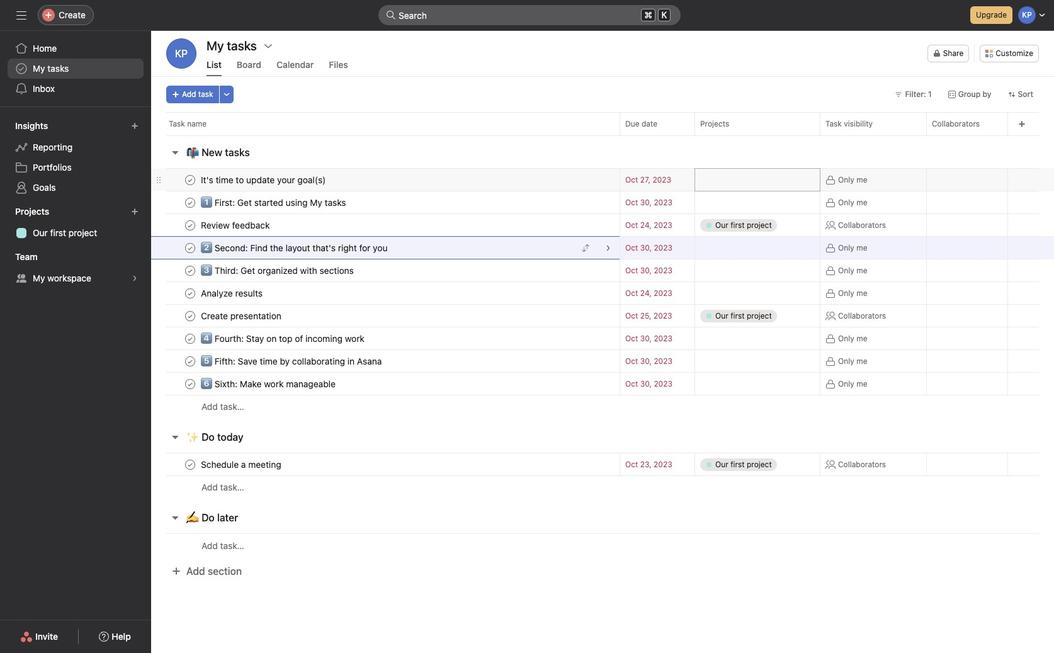 Task type: vqa. For each thing, say whether or not it's contained in the screenshot.
"Task" associated with Task visibility
yes



Task type: describe. For each thing, give the bounding box(es) containing it.
collaborators for oct 25, 2023
[[838, 311, 886, 320]]

25,
[[640, 311, 652, 321]]

1
[[928, 89, 932, 99]]

me for linked projects for 5️⃣ fifth: save time by collaborating in asana "cell"
[[857, 356, 868, 366]]

✨ do today button
[[186, 426, 243, 448]]

header 📬 new tasks tree grid
[[151, 168, 1054, 418]]

my workspace
[[33, 273, 91, 283]]

task for task name
[[169, 119, 185, 128]]

30, for 5️⃣ fifth: save time by collaborating in asana cell
[[640, 356, 652, 366]]

oct 23, 2023
[[625, 460, 672, 469]]

✍️
[[186, 512, 199, 523]]

task name text field for analyze results cell on the top of the page
[[198, 287, 266, 299]]

mark complete checkbox for task name text field within the analyze results cell
[[183, 286, 198, 301]]

oct 30, 2023 for 3️⃣ third: get organized with sections cell
[[625, 266, 673, 275]]

section
[[208, 566, 242, 577]]

add task… for second add task… row from the bottom of the page
[[202, 482, 244, 492]]

more actions image
[[223, 91, 230, 98]]

mark complete checkbox for task name text box
[[183, 240, 198, 255]]

date
[[642, 119, 658, 128]]

our first project
[[33, 227, 97, 238]]

our
[[33, 227, 48, 238]]

Task name text field
[[198, 310, 285, 322]]

add section
[[186, 566, 242, 577]]

me for linked projects for 3️⃣ third: get organized with sections cell
[[857, 265, 868, 275]]

oct for review feedback cell
[[625, 220, 638, 230]]

add task… for first add task… row from the bottom of the page
[[202, 540, 244, 551]]

only me for linked projects for 3️⃣ third: get organized with sections cell
[[838, 265, 868, 275]]

inbox
[[33, 83, 55, 94]]

mark complete checkbox for 5️⃣ fifth: save time by collaborating in asana text box
[[183, 354, 198, 369]]

✍️ do later button
[[186, 506, 238, 529]]

workspace
[[47, 273, 91, 283]]

Search tasks, projects, and more text field
[[379, 5, 681, 25]]

filter: 1
[[905, 89, 932, 99]]

only for linked projects for it's time to update your goal(s) cell
[[838, 175, 855, 184]]

due date
[[625, 119, 658, 128]]

27,
[[640, 175, 651, 185]]

tasks inside global element
[[47, 63, 69, 74]]

create presentation cell
[[151, 304, 620, 327]]

✨
[[186, 431, 199, 443]]

new insights image
[[131, 122, 139, 130]]

23,
[[640, 460, 652, 469]]

show options image
[[263, 41, 273, 51]]

2023 for linked projects for 1️⃣ first: get started using my tasks cell
[[654, 198, 673, 207]]

Task name text field
[[198, 458, 285, 471]]

portfolios
[[33, 162, 72, 173]]

linked projects for 6️⃣ sixth: make work manageable cell
[[695, 372, 821, 396]]

goals link
[[8, 178, 144, 198]]

customize button
[[980, 45, 1039, 62]]

linked projects for 5️⃣ fifth: save time by collaborating in asana cell
[[695, 350, 821, 373]]

linked projects for 1️⃣ first: get started using my tasks cell
[[695, 191, 821, 214]]

prominent image
[[386, 10, 396, 20]]

mark complete checkbox for create presentation text field
[[183, 308, 198, 323]]

oct for 3️⃣ third: get organized with sections cell
[[625, 266, 638, 275]]

collapse task list for this group image for ✍️ do later
[[170, 513, 180, 523]]

mark complete checkbox for task name text field in the 4️⃣ fourth: stay on top of incoming work cell
[[183, 331, 198, 346]]

team button
[[13, 248, 49, 266]]

me for linked projects for 6️⃣ sixth: make work manageable cell
[[857, 379, 868, 388]]

filter: 1 button
[[889, 86, 938, 103]]

reporting
[[33, 142, 73, 152]]

1 add task… row from the top
[[151, 395, 1054, 418]]

help button
[[91, 625, 139, 648]]

portfolios link
[[8, 157, 144, 178]]

my tasks
[[33, 63, 69, 74]]

group by button
[[943, 86, 997, 103]]

only me for linked projects for analyze results cell
[[838, 288, 868, 298]]

oct 30, 2023 for '6️⃣ sixth: make work manageable' cell
[[625, 379, 673, 389]]

24, for collaborators
[[640, 220, 652, 230]]

oct for analyze results cell on the top of the page
[[625, 288, 638, 298]]

Task name text field
[[198, 378, 339, 390]]

mark complete image for task name text box
[[183, 240, 198, 255]]

oct for 4️⃣ fourth: stay on top of incoming work cell
[[625, 334, 638, 343]]

task… for second add task… row from the bottom of the page
[[220, 482, 244, 492]]

first
[[50, 227, 66, 238]]

mark complete checkbox for task name text field in the it's time to update your goal(s) cell
[[183, 172, 198, 187]]

insights
[[15, 120, 48, 131]]

task name text field for 1️⃣ first: get started using my tasks cell
[[198, 196, 350, 209]]

visibility
[[844, 119, 873, 128]]

📬 new tasks button
[[186, 141, 250, 164]]

oct for 1️⃣ first: get started using my tasks cell
[[625, 198, 638, 207]]

2023 for linked projects for it's time to update your goal(s) cell
[[653, 175, 671, 185]]

me for linked projects for analyze results cell
[[857, 288, 868, 298]]

team
[[15, 251, 38, 262]]

kp button
[[166, 38, 196, 69]]

mark complete image for 5️⃣ fifth: save time by collaborating in asana text box
[[183, 354, 198, 369]]

0 vertical spatial projects
[[700, 119, 729, 128]]

mark complete image for 3️⃣ third: get organized with sections text field
[[183, 263, 198, 278]]

hide sidebar image
[[16, 10, 26, 20]]

Task name text field
[[198, 219, 274, 231]]

30, for 3️⃣ third: get organized with sections cell
[[640, 266, 652, 275]]

files link
[[329, 59, 348, 76]]

oct for create presentation cell
[[625, 311, 638, 321]]

my tasks link
[[8, 59, 144, 79]]

calendar
[[276, 59, 314, 70]]

mark complete checkbox for schedule a meeting text box
[[183, 457, 198, 472]]

linked projects for analyze results cell
[[695, 282, 821, 305]]

6️⃣ sixth: make work manageable cell
[[151, 372, 620, 396]]

tasks inside button
[[225, 147, 250, 158]]

oct for 2️⃣ second: find the layout that's right for you cell at top
[[625, 243, 638, 253]]

oct 24, 2023 for only me
[[625, 288, 672, 298]]

only for linked projects for 6️⃣ sixth: make work manageable cell
[[838, 379, 855, 388]]

k
[[662, 10, 667, 20]]

3 add task… row from the top
[[151, 533, 1054, 557]]

✍️ do later
[[186, 512, 238, 523]]

create
[[59, 9, 86, 20]]

projects button
[[13, 203, 61, 220]]

mark complete image for review feedback text box at the top of page
[[183, 218, 198, 233]]

2023 inside header ✨ do today tree grid
[[654, 460, 672, 469]]

files
[[329, 59, 348, 70]]

add up the add section button
[[202, 540, 218, 551]]

customize
[[996, 48, 1033, 58]]

new
[[202, 147, 222, 158]]

add inside header ✨ do today tree grid
[[202, 482, 218, 492]]

⌘
[[644, 9, 652, 20]]

linked projects for 2️⃣ second: find the layout that's right for you cell
[[695, 236, 821, 259]]

📬 new tasks
[[186, 147, 250, 158]]

list
[[207, 59, 222, 70]]

only for linked projects for 4️⃣ fourth: stay on top of incoming work cell
[[838, 333, 855, 343]]

move tasks between sections image
[[582, 244, 589, 252]]

me for linked projects for it's time to update your goal(s) cell
[[857, 175, 868, 184]]

my for my tasks
[[33, 63, 45, 74]]

mark complete image for 6️⃣ sixth: make work manageable text box
[[183, 376, 198, 391]]

only me for linked projects for 5️⃣ fifth: save time by collaborating in asana "cell"
[[838, 356, 868, 366]]

mark complete checkbox for task name text field inside 1️⃣ first: get started using my tasks cell
[[183, 195, 198, 210]]

my for my workspace
[[33, 273, 45, 283]]

filter:
[[905, 89, 926, 99]]

task
[[198, 89, 213, 99]]

it's time to update your goal(s) cell
[[151, 168, 620, 191]]



Task type: locate. For each thing, give the bounding box(es) containing it.
do right ✨
[[202, 431, 215, 443]]

add section button
[[166, 560, 247, 583]]

1 vertical spatial collapse task list for this group image
[[170, 432, 180, 442]]

task name text field inside it's time to update your goal(s) cell
[[198, 174, 330, 186]]

mark complete image inside 1️⃣ first: get started using my tasks cell
[[183, 195, 198, 210]]

task left name
[[169, 119, 185, 128]]

add up ✍️ do later
[[202, 482, 218, 492]]

tasks
[[47, 63, 69, 74], [225, 147, 250, 158]]

1 vertical spatial mark complete checkbox
[[183, 263, 198, 278]]

do
[[202, 431, 215, 443], [202, 512, 215, 523]]

sort
[[1018, 89, 1033, 99]]

0 vertical spatial mark complete checkbox
[[183, 195, 198, 210]]

mark complete checkbox down 📬
[[183, 195, 198, 210]]

mark complete checkbox inside review feedback cell
[[183, 218, 198, 233]]

mark complete checkbox inside create presentation cell
[[183, 308, 198, 323]]

1 vertical spatial do
[[202, 512, 215, 523]]

6 mark complete checkbox from the top
[[183, 354, 198, 369]]

oct 24, 2023 for collaborators
[[625, 220, 672, 230]]

only me for linked projects for 6️⃣ sixth: make work manageable cell
[[838, 379, 868, 388]]

group
[[958, 89, 981, 99]]

only for linked projects for 1️⃣ first: get started using my tasks cell
[[838, 197, 855, 207]]

mark complete checkbox inside analyze results cell
[[183, 286, 198, 301]]

review feedback cell
[[151, 213, 620, 237]]

oct for '6️⃣ sixth: make work manageable' cell
[[625, 379, 638, 389]]

my tasks
[[207, 38, 257, 53]]

1 mark complete checkbox from the top
[[183, 195, 198, 210]]

3 oct from the top
[[625, 220, 638, 230]]

3 mark complete image from the top
[[183, 354, 198, 369]]

Mark complete checkbox
[[183, 195, 198, 210], [183, 263, 198, 278], [183, 308, 198, 323]]

Task name text field
[[198, 264, 358, 277]]

2023 for linked projects for analyze results cell
[[654, 288, 672, 298]]

11 oct from the top
[[625, 460, 638, 469]]

2 vertical spatial mark complete checkbox
[[183, 308, 198, 323]]

me
[[857, 175, 868, 184], [857, 197, 868, 207], [857, 243, 868, 252], [857, 265, 868, 275], [857, 288, 868, 298], [857, 333, 868, 343], [857, 356, 868, 366], [857, 379, 868, 388]]

name
[[187, 119, 207, 128]]

30, for 4️⃣ fourth: stay on top of incoming work cell
[[640, 334, 652, 343]]

home
[[33, 43, 57, 54]]

Task name text field
[[198, 174, 330, 186], [198, 196, 350, 209], [198, 287, 266, 299], [198, 332, 368, 345]]

collapse task list for this group image left 📬
[[170, 147, 180, 157]]

1 my from the top
[[33, 63, 45, 74]]

1 vertical spatial add task… row
[[151, 475, 1054, 499]]

1 vertical spatial add task…
[[202, 482, 244, 492]]

mark complete checkbox for 3️⃣ third: get organized with sections text field
[[183, 263, 198, 278]]

me for linked projects for 2️⃣ second: find the layout that's right for you cell
[[857, 243, 868, 252]]

0 horizontal spatial task
[[169, 119, 185, 128]]

add task… row
[[151, 395, 1054, 418], [151, 475, 1054, 499], [151, 533, 1054, 557]]

6 me from the top
[[857, 333, 868, 343]]

collapse task list for this group image for 📬 new tasks
[[170, 147, 180, 157]]

2 oct from the top
[[625, 198, 638, 207]]

mark complete image for task name text field within the analyze results cell
[[183, 286, 198, 301]]

0 vertical spatial add task… row
[[151, 395, 1054, 418]]

mark complete image for schedule a meeting text box
[[183, 457, 198, 472]]

task… inside header ✨ do today tree grid
[[220, 482, 244, 492]]

mark complete image for create presentation text field
[[183, 308, 198, 323]]

4 mark complete checkbox from the top
[[183, 286, 198, 301]]

my down team popup button
[[33, 273, 45, 283]]

5 30, from the top
[[640, 356, 652, 366]]

3 oct 30, 2023 from the top
[[625, 266, 673, 275]]

6 mark complete image from the top
[[183, 331, 198, 346]]

2 task… from the top
[[220, 482, 244, 492]]

4 task name text field from the top
[[198, 332, 368, 345]]

2 my from the top
[[33, 273, 45, 283]]

mark complete image inside 3️⃣ third: get organized with sections cell
[[183, 263, 198, 278]]

mark complete checkbox right "see details, my workspace" "image"
[[183, 263, 198, 278]]

mark complete checkbox inside it's time to update your goal(s) cell
[[183, 172, 198, 187]]

1 me from the top
[[857, 175, 868, 184]]

2 task from the left
[[826, 119, 842, 128]]

1 horizontal spatial task
[[826, 119, 842, 128]]

1 horizontal spatial projects
[[700, 119, 729, 128]]

reporting link
[[8, 137, 144, 157]]

oct 30, 2023 for 1️⃣ first: get started using my tasks cell
[[625, 198, 673, 207]]

share
[[943, 48, 964, 58]]

collaborators inside header ✨ do today tree grid
[[838, 459, 886, 469]]

mark complete image inside schedule a meeting cell
[[183, 457, 198, 472]]

home link
[[8, 38, 144, 59]]

2023 for linked projects for 2️⃣ second: find the layout that's right for you cell
[[654, 243, 673, 253]]

2 30, from the top
[[640, 243, 652, 253]]

by
[[983, 89, 992, 99]]

oct 30, 2023 for 5️⃣ fifth: save time by collaborating in asana cell
[[625, 356, 673, 366]]

2 oct 30, 2023 from the top
[[625, 243, 673, 253]]

add inside "add task" button
[[182, 89, 196, 99]]

0 vertical spatial my
[[33, 63, 45, 74]]

2 vertical spatial collapse task list for this group image
[[170, 513, 180, 523]]

do inside ✨ do today button
[[202, 431, 215, 443]]

insights element
[[0, 115, 151, 200]]

calendar link
[[276, 59, 314, 76]]

8 only me from the top
[[838, 379, 868, 388]]

8 mark complete checkbox from the top
[[183, 457, 198, 472]]

2023 for linked projects for 3️⃣ third: get organized with sections cell
[[654, 266, 673, 275]]

oct
[[625, 175, 638, 185], [625, 198, 638, 207], [625, 220, 638, 230], [625, 243, 638, 253], [625, 266, 638, 275], [625, 288, 638, 298], [625, 311, 638, 321], [625, 334, 638, 343], [625, 356, 638, 366], [625, 379, 638, 389], [625, 460, 638, 469]]

1 task from the left
[[169, 119, 185, 128]]

Task name text field
[[198, 242, 391, 254]]

task… inside header 📬 new tasks tree grid
[[220, 401, 244, 412]]

projects element
[[0, 200, 151, 246]]

1 oct from the top
[[625, 175, 638, 185]]

board link
[[237, 59, 261, 76]]

details image
[[605, 244, 612, 252]]

add task
[[182, 89, 213, 99]]

2 add task… row from the top
[[151, 475, 1054, 499]]

2 oct 24, 2023 from the top
[[625, 288, 672, 298]]

collaborators for oct 23, 2023
[[838, 459, 886, 469]]

2 mark complete checkbox from the top
[[183, 218, 198, 233]]

30, for 2️⃣ second: find the layout that's right for you cell at top
[[640, 243, 652, 253]]

linked projects for 4️⃣ fourth: stay on top of incoming work cell
[[695, 327, 821, 350]]

add task… button up today
[[202, 400, 244, 414]]

oct 24, 2023 up oct 25, 2023
[[625, 288, 672, 298]]

8 me from the top
[[857, 379, 868, 388]]

mark complete image for task name text field in the 4️⃣ fourth: stay on top of incoming work cell
[[183, 331, 198, 346]]

task name text field for it's time to update your goal(s) cell
[[198, 174, 330, 186]]

3 only me from the top
[[838, 243, 868, 252]]

do for ✨
[[202, 431, 215, 443]]

5 oct from the top
[[625, 266, 638, 275]]

collapse task list for this group image left ✨
[[170, 432, 180, 442]]

add task…
[[202, 401, 244, 412], [202, 482, 244, 492], [202, 540, 244, 551]]

5 only me from the top
[[838, 288, 868, 298]]

2 vertical spatial add task…
[[202, 540, 244, 551]]

4 oct 30, 2023 from the top
[[625, 334, 673, 343]]

None field
[[379, 5, 681, 25]]

my inside global element
[[33, 63, 45, 74]]

mark complete checkbox inside '6️⃣ sixth: make work manageable' cell
[[183, 376, 198, 391]]

5 mark complete image from the top
[[183, 457, 198, 472]]

add task… up today
[[202, 401, 244, 412]]

goals
[[33, 182, 56, 193]]

1 vertical spatial 24,
[[640, 288, 652, 298]]

1 oct 30, 2023 from the top
[[625, 198, 673, 207]]

30, for 1️⃣ first: get started using my tasks cell
[[640, 198, 652, 207]]

see details, my workspace image
[[131, 275, 139, 282]]

project
[[68, 227, 97, 238]]

collapse task list for this group image left the ✍️
[[170, 513, 180, 523]]

add left section
[[186, 566, 205, 577]]

24,
[[640, 220, 652, 230], [640, 288, 652, 298]]

5 oct 30, 2023 from the top
[[625, 356, 673, 366]]

24, down "27,"
[[640, 220, 652, 230]]

2023
[[653, 175, 671, 185], [654, 198, 673, 207], [654, 220, 672, 230], [654, 243, 673, 253], [654, 266, 673, 275], [654, 288, 672, 298], [654, 311, 672, 321], [654, 334, 673, 343], [654, 356, 673, 366], [654, 379, 673, 389], [654, 460, 672, 469]]

only
[[838, 175, 855, 184], [838, 197, 855, 207], [838, 243, 855, 252], [838, 265, 855, 275], [838, 288, 855, 298], [838, 333, 855, 343], [838, 356, 855, 366], [838, 379, 855, 388]]

0 horizontal spatial tasks
[[47, 63, 69, 74]]

6 only me from the top
[[838, 333, 868, 343]]

add task… down schedule a meeting text box
[[202, 482, 244, 492]]

0 vertical spatial oct 24, 2023
[[625, 220, 672, 230]]

1 vertical spatial oct 24, 2023
[[625, 288, 672, 298]]

collaborators for oct 24, 2023
[[838, 220, 886, 230]]

2 vertical spatial task…
[[220, 540, 244, 551]]

only me
[[838, 175, 868, 184], [838, 197, 868, 207], [838, 243, 868, 252], [838, 265, 868, 275], [838, 288, 868, 298], [838, 333, 868, 343], [838, 356, 868, 366], [838, 379, 868, 388]]

oct inside header ✨ do today tree grid
[[625, 460, 638, 469]]

add task… button inside header 📬 new tasks tree grid
[[202, 400, 244, 414]]

6 only from the top
[[838, 333, 855, 343]]

5 mark complete image from the top
[[183, 308, 198, 323]]

add up ✨ do today
[[202, 401, 218, 412]]

2 me from the top
[[857, 197, 868, 207]]

10 oct from the top
[[625, 379, 638, 389]]

add inside header 📬 new tasks tree grid
[[202, 401, 218, 412]]

invite button
[[12, 625, 66, 648]]

8 oct from the top
[[625, 334, 638, 343]]

task name
[[169, 119, 207, 128]]

2 add task… button from the top
[[202, 481, 244, 494]]

analyze results cell
[[151, 282, 620, 305]]

1 only me from the top
[[838, 175, 868, 184]]

new project or portfolio image
[[131, 208, 139, 215]]

1 add task… from the top
[[202, 401, 244, 412]]

oct 25, 2023
[[625, 311, 672, 321]]

task
[[169, 119, 185, 128], [826, 119, 842, 128]]

board
[[237, 59, 261, 70]]

2 vertical spatial add task… row
[[151, 533, 1054, 557]]

3 task name text field from the top
[[198, 287, 266, 299]]

add
[[182, 89, 196, 99], [202, 401, 218, 412], [202, 482, 218, 492], [202, 540, 218, 551], [186, 566, 205, 577]]

0 vertical spatial 24,
[[640, 220, 652, 230]]

9 oct from the top
[[625, 356, 638, 366]]

mark complete checkbox inside 5️⃣ fifth: save time by collaborating in asana cell
[[183, 354, 198, 369]]

add task button
[[166, 86, 219, 103]]

2 task name text field from the top
[[198, 196, 350, 209]]

4 only me from the top
[[838, 265, 868, 275]]

24, for only me
[[640, 288, 652, 298]]

24, up the 25,
[[640, 288, 652, 298]]

30, for '6️⃣ sixth: make work manageable' cell
[[640, 379, 652, 389]]

mark complete checkbox for review feedback text box at the top of page
[[183, 218, 198, 233]]

tasks down home
[[47, 63, 69, 74]]

task name text field for 4️⃣ fourth: stay on top of incoming work cell
[[198, 332, 368, 345]]

oct 24, 2023 down oct 27, 2023 at top right
[[625, 220, 672, 230]]

kp
[[175, 48, 188, 59]]

1 oct 24, 2023 from the top
[[625, 220, 672, 230]]

mark complete image
[[183, 172, 198, 187], [183, 195, 198, 210], [183, 218, 198, 233], [183, 286, 198, 301], [183, 308, 198, 323], [183, 331, 198, 346]]

task name text field inside analyze results cell
[[198, 287, 266, 299]]

my up inbox
[[33, 63, 45, 74]]

4 only from the top
[[838, 265, 855, 275]]

task… down schedule a meeting text box
[[220, 482, 244, 492]]

add task… button for 1st add task… row from the top
[[202, 400, 244, 414]]

2023 for linked projects for 5️⃣ fifth: save time by collaborating in asana "cell"
[[654, 356, 673, 366]]

inbox link
[[8, 79, 144, 99]]

mark complete image inside 5️⃣ fifth: save time by collaborating in asana cell
[[183, 354, 198, 369]]

7 only me from the top
[[838, 356, 868, 366]]

add task… button
[[202, 400, 244, 414], [202, 481, 244, 494], [202, 539, 244, 553]]

oct 30, 2023
[[625, 198, 673, 207], [625, 243, 673, 253], [625, 266, 673, 275], [625, 334, 673, 343], [625, 356, 673, 366], [625, 379, 673, 389]]

4️⃣ fourth: stay on top of incoming work cell
[[151, 327, 620, 350]]

2 only from the top
[[838, 197, 855, 207]]

1 24, from the top
[[640, 220, 652, 230]]

4 me from the top
[[857, 265, 868, 275]]

header ✨ do today tree grid
[[151, 453, 1054, 499]]

oct 30, 2023 for 2️⃣ second: find the layout that's right for you cell at top
[[625, 243, 673, 253]]

projects inside dropdown button
[[15, 206, 49, 217]]

add task… inside header ✨ do today tree grid
[[202, 482, 244, 492]]

mark complete checkbox for 6️⃣ sixth: make work manageable text box
[[183, 376, 198, 391]]

1️⃣ first: get started using my tasks cell
[[151, 191, 620, 214]]

add task… up section
[[202, 540, 244, 551]]

oct for it's time to update your goal(s) cell
[[625, 175, 638, 185]]

mark complete checkbox inside 3️⃣ third: get organized with sections cell
[[183, 263, 198, 278]]

1 30, from the top
[[640, 198, 652, 207]]

3 mark complete checkbox from the top
[[183, 308, 198, 323]]

5 mark complete checkbox from the top
[[183, 331, 198, 346]]

4 oct from the top
[[625, 243, 638, 253]]

task… up section
[[220, 540, 244, 551]]

1 vertical spatial my
[[33, 273, 45, 283]]

2023 for linked projects for 6️⃣ sixth: make work manageable cell
[[654, 379, 673, 389]]

linked projects for it's time to update your goal(s) cell
[[695, 168, 821, 191]]

1 vertical spatial task…
[[220, 482, 244, 492]]

4 mark complete image from the top
[[183, 376, 198, 391]]

4 30, from the top
[[640, 334, 652, 343]]

mark complete image inside '6️⃣ sixth: make work manageable' cell
[[183, 376, 198, 391]]

mark complete image for task name text field in the it's time to update your goal(s) cell
[[183, 172, 198, 187]]

list link
[[207, 59, 222, 76]]

task visibility
[[826, 119, 873, 128]]

1 task… from the top
[[220, 401, 244, 412]]

2 only me from the top
[[838, 197, 868, 207]]

1 task name text field from the top
[[198, 174, 330, 186]]

add task… button up section
[[202, 539, 244, 553]]

teams element
[[0, 246, 151, 291]]

only me for linked projects for 4️⃣ fourth: stay on top of incoming work cell
[[838, 333, 868, 343]]

2 vertical spatial add task… button
[[202, 539, 244, 553]]

due
[[625, 119, 640, 128]]

0 horizontal spatial projects
[[15, 206, 49, 217]]

add task… button inside header ✨ do today tree grid
[[202, 481, 244, 494]]

2 24, from the top
[[640, 288, 652, 298]]

mark complete image
[[183, 240, 198, 255], [183, 263, 198, 278], [183, 354, 198, 369], [183, 376, 198, 391], [183, 457, 198, 472]]

1 collapse task list for this group image from the top
[[170, 147, 180, 157]]

oct 30, 2023 for 4️⃣ fourth: stay on top of incoming work cell
[[625, 334, 673, 343]]

3 add task… from the top
[[202, 540, 244, 551]]

1 mark complete checkbox from the top
[[183, 172, 198, 187]]

task… up today
[[220, 401, 244, 412]]

mark complete checkbox left create presentation text field
[[183, 308, 198, 323]]

1 only from the top
[[838, 175, 855, 184]]

2 mark complete image from the top
[[183, 263, 198, 278]]

mark complete image inside create presentation cell
[[183, 308, 198, 323]]

my workspace link
[[8, 268, 144, 288]]

3 mark complete checkbox from the top
[[183, 240, 198, 255]]

add task… button for second add task… row from the bottom of the page
[[202, 481, 244, 494]]

add task… button for first add task… row from the bottom of the page
[[202, 539, 244, 553]]

mark complete image inside it's time to update your goal(s) cell
[[183, 172, 198, 187]]

0 vertical spatial add task… button
[[202, 400, 244, 414]]

3 collapse task list for this group image from the top
[[170, 513, 180, 523]]

projects
[[700, 119, 729, 128], [15, 206, 49, 217]]

30,
[[640, 198, 652, 207], [640, 243, 652, 253], [640, 266, 652, 275], [640, 334, 652, 343], [640, 356, 652, 366], [640, 379, 652, 389]]

1 mark complete image from the top
[[183, 172, 198, 187]]

📬
[[186, 147, 199, 158]]

sort button
[[1002, 86, 1039, 103]]

my inside teams element
[[33, 273, 45, 283]]

task left 'visibility'
[[826, 119, 842, 128]]

1 horizontal spatial tasks
[[225, 147, 250, 158]]

1 add task… button from the top
[[202, 400, 244, 414]]

task name text field inside 1️⃣ first: get started using my tasks cell
[[198, 196, 350, 209]]

add inside button
[[186, 566, 205, 577]]

7 oct from the top
[[625, 311, 638, 321]]

me for linked projects for 1️⃣ first: get started using my tasks cell
[[857, 197, 868, 207]]

mark complete checkbox inside 2️⃣ second: find the layout that's right for you cell
[[183, 240, 198, 255]]

Task name text field
[[198, 355, 386, 367]]

only for linked projects for 2️⃣ second: find the layout that's right for you cell
[[838, 243, 855, 252]]

add left task
[[182, 89, 196, 99]]

collapse task list for this group image
[[170, 147, 180, 157], [170, 432, 180, 442], [170, 513, 180, 523]]

row
[[151, 112, 1054, 135], [166, 135, 1039, 136], [151, 168, 1054, 191], [151, 191, 1054, 214], [151, 213, 1054, 237], [151, 236, 1054, 259], [151, 259, 1054, 282], [151, 282, 1054, 305], [151, 304, 1054, 327], [151, 327, 1054, 350], [151, 350, 1054, 373], [151, 372, 1054, 396], [151, 453, 1054, 476]]

me for linked projects for 4️⃣ fourth: stay on top of incoming work cell
[[857, 333, 868, 343]]

do right the ✍️
[[202, 512, 215, 523]]

oct 27, 2023
[[625, 175, 671, 185]]

7 mark complete checkbox from the top
[[183, 376, 198, 391]]

our first project link
[[8, 223, 144, 243]]

5️⃣ fifth: save time by collaborating in asana cell
[[151, 350, 620, 373]]

linked projects for 3️⃣ third: get organized with sections cell
[[695, 259, 821, 282]]

upgrade button
[[971, 6, 1013, 24]]

task…
[[220, 401, 244, 412], [220, 482, 244, 492], [220, 540, 244, 551]]

add task… inside header 📬 new tasks tree grid
[[202, 401, 244, 412]]

task… for 1st add task… row from the top
[[220, 401, 244, 412]]

global element
[[0, 31, 151, 106]]

3 add task… button from the top
[[202, 539, 244, 553]]

share button
[[927, 45, 969, 62]]

collapse task list for this group image for ✨ do today
[[170, 432, 180, 442]]

create button
[[38, 5, 94, 25]]

tasks right new
[[225, 147, 250, 158]]

3 task… from the top
[[220, 540, 244, 551]]

Mark complete checkbox
[[183, 172, 198, 187], [183, 218, 198, 233], [183, 240, 198, 255], [183, 286, 198, 301], [183, 331, 198, 346], [183, 354, 198, 369], [183, 376, 198, 391], [183, 457, 198, 472]]

only me for linked projects for 1️⃣ first: get started using my tasks cell
[[838, 197, 868, 207]]

6 oct from the top
[[625, 288, 638, 298]]

add field image
[[1018, 120, 1026, 128]]

1 vertical spatial projects
[[15, 206, 49, 217]]

only for linked projects for 3️⃣ third: get organized with sections cell
[[838, 265, 855, 275]]

3️⃣ third: get organized with sections cell
[[151, 259, 620, 282]]

oct for schedule a meeting cell
[[625, 460, 638, 469]]

invite
[[35, 631, 58, 642]]

mark complete checkbox inside schedule a meeting cell
[[183, 457, 198, 472]]

3 me from the top
[[857, 243, 868, 252]]

help
[[112, 631, 131, 642]]

group by
[[958, 89, 992, 99]]

6 oct 30, 2023 from the top
[[625, 379, 673, 389]]

2 add task… from the top
[[202, 482, 244, 492]]

2 mark complete image from the top
[[183, 195, 198, 210]]

5 only from the top
[[838, 288, 855, 298]]

6 30, from the top
[[640, 379, 652, 389]]

upgrade
[[976, 10, 1007, 20]]

3 only from the top
[[838, 243, 855, 252]]

mark complete checkbox inside 1️⃣ first: get started using my tasks cell
[[183, 195, 198, 210]]

do inside ✍️ do later button
[[202, 512, 215, 523]]

later
[[217, 512, 238, 523]]

only me for linked projects for 2️⃣ second: find the layout that's right for you cell
[[838, 243, 868, 252]]

mark complete image inside analyze results cell
[[183, 286, 198, 301]]

0 vertical spatial collapse task list for this group image
[[170, 147, 180, 157]]

only for linked projects for 5️⃣ fifth: save time by collaborating in asana "cell"
[[838, 356, 855, 366]]

task… for first add task… row from the bottom of the page
[[220, 540, 244, 551]]

mark complete image inside review feedback cell
[[183, 218, 198, 233]]

0 vertical spatial do
[[202, 431, 215, 443]]

3 30, from the top
[[640, 266, 652, 275]]

only for linked projects for analyze results cell
[[838, 288, 855, 298]]

oct for 5️⃣ fifth: save time by collaborating in asana cell
[[625, 356, 638, 366]]

mark complete checkbox inside 4️⃣ fourth: stay on top of incoming work cell
[[183, 331, 198, 346]]

mark complete image inside 4️⃣ fourth: stay on top of incoming work cell
[[183, 331, 198, 346]]

0 vertical spatial task…
[[220, 401, 244, 412]]

0 vertical spatial tasks
[[47, 63, 69, 74]]

1 vertical spatial tasks
[[225, 147, 250, 158]]

2 collapse task list for this group image from the top
[[170, 432, 180, 442]]

3 mark complete image from the top
[[183, 218, 198, 233]]

2 do from the top
[[202, 512, 215, 523]]

5 me from the top
[[857, 288, 868, 298]]

1 do from the top
[[202, 431, 215, 443]]

task name text field inside 4️⃣ fourth: stay on top of incoming work cell
[[198, 332, 368, 345]]

today
[[217, 431, 243, 443]]

2️⃣ second: find the layout that's right for you cell
[[151, 236, 620, 259]]

0 vertical spatial add task…
[[202, 401, 244, 412]]

only me for linked projects for it's time to update your goal(s) cell
[[838, 175, 868, 184]]

✨ do today
[[186, 431, 243, 443]]

4 mark complete image from the top
[[183, 286, 198, 301]]

1 mark complete image from the top
[[183, 240, 198, 255]]

add task… for 1st add task… row from the top
[[202, 401, 244, 412]]

schedule a meeting cell
[[151, 453, 620, 476]]

mark complete image for task name text field inside 1️⃣ first: get started using my tasks cell
[[183, 195, 198, 210]]

7 me from the top
[[857, 356, 868, 366]]

2 mark complete checkbox from the top
[[183, 263, 198, 278]]

row containing task name
[[151, 112, 1054, 135]]

add task… button down schedule a meeting text box
[[202, 481, 244, 494]]

do for ✍️
[[202, 512, 215, 523]]

1 vertical spatial add task… button
[[202, 481, 244, 494]]

2023 for linked projects for 4️⃣ fourth: stay on top of incoming work cell
[[654, 334, 673, 343]]

7 only from the top
[[838, 356, 855, 366]]

8 only from the top
[[838, 379, 855, 388]]



